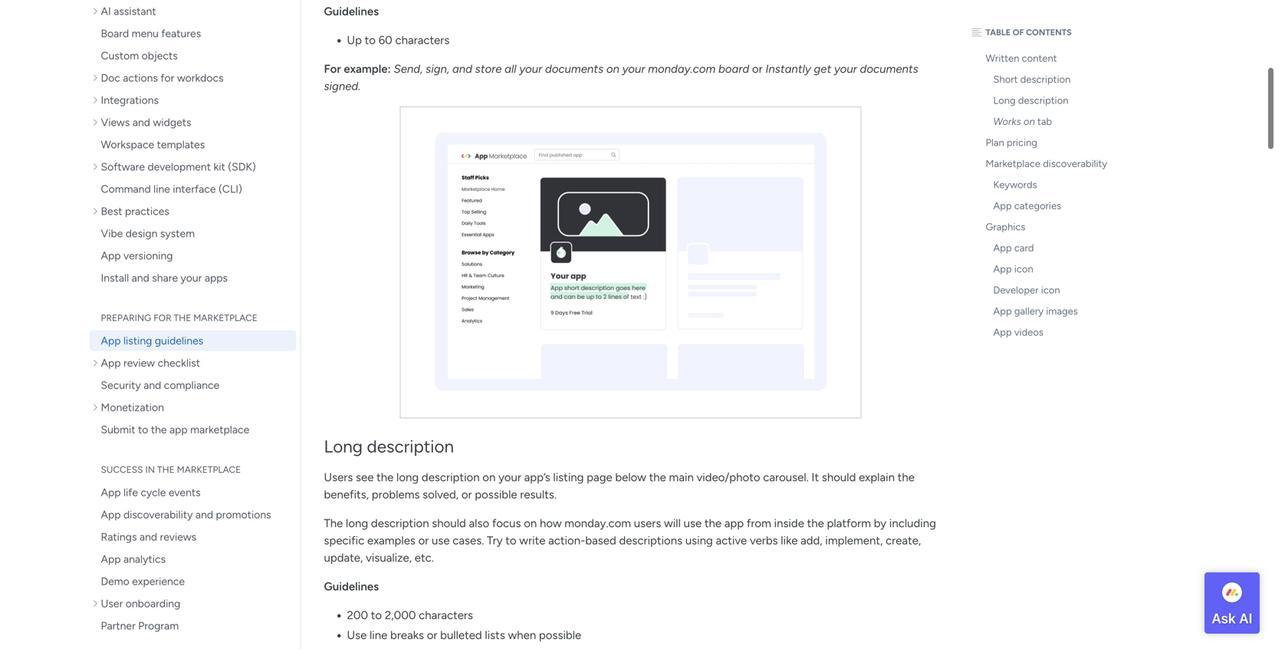 Task type: vqa. For each thing, say whether or not it's contained in the screenshot.
The Specific
yes



Task type: describe. For each thing, give the bounding box(es) containing it.
software
[[101, 160, 145, 173]]

menu
[[132, 27, 159, 40]]

solved,
[[423, 488, 459, 502]]

on inside users see the long description on your app's listing page below the main video/photo carousel. it should explain the benefits, problems solved, or possible results.
[[483, 471, 496, 484]]

app for app listing guidelines
[[101, 334, 121, 347]]

and right "sign,"
[[452, 62, 472, 76]]

board
[[101, 27, 129, 40]]

2 guidelines from the top
[[324, 580, 379, 594]]

show subpages for ai assistant image
[[93, 6, 101, 16]]

app icon
[[993, 263, 1033, 275]]

submit
[[101, 423, 135, 436]]

possible inside '200 to 2,000 characters use line breaks or bulleted lists when possible'
[[539, 629, 581, 643]]

to for 200 to 2,000 characters use line breaks or bulleted lists when possible
[[371, 609, 382, 622]]

software development kit (sdk)
[[101, 160, 256, 173]]

success
[[101, 464, 143, 475]]

your inside instantly get your documents signed.
[[834, 62, 857, 76]]

get
[[814, 62, 831, 76]]

short description
[[993, 73, 1071, 85]]

0 horizontal spatial app
[[169, 423, 188, 436]]

it
[[812, 471, 819, 484]]

and down app life cycle events link
[[195, 508, 213, 521]]

marketplace for ratings and reviews
[[177, 464, 241, 475]]

kit
[[213, 160, 225, 173]]

0 vertical spatial ai
[[101, 5, 111, 18]]

instantly get your documents signed.
[[324, 62, 918, 93]]

developer icon
[[993, 284, 1060, 296]]

characters for 2,000
[[419, 609, 473, 622]]

examples
[[367, 534, 416, 548]]

gallery
[[1014, 305, 1044, 317]]

description up tab
[[1018, 94, 1068, 107]]

install
[[101, 271, 129, 284]]

0 vertical spatial monday.com
[[648, 62, 716, 76]]

views and widgets link
[[89, 112, 296, 133]]

graphics
[[986, 221, 1026, 233]]

200 to 2,000 characters use line breaks or bulleted lists when possible
[[347, 609, 581, 643]]

workspace templates
[[101, 138, 205, 151]]

users see the long description on your app's listing page below the main video/photo carousel. it should explain the benefits, problems solved, or possible results.
[[324, 471, 915, 502]]

submit to the app marketplace link
[[89, 419, 296, 440]]

show subpages for software development kit (sdk) image
[[93, 161, 101, 172]]

1 horizontal spatial use
[[684, 517, 702, 530]]

description up the problems
[[367, 436, 454, 457]]

interface
[[173, 182, 216, 196]]

the up using
[[705, 517, 722, 530]]

and for share
[[132, 271, 149, 284]]

partner
[[101, 620, 136, 633]]

show subpages for monetization image
[[93, 402, 101, 413]]

verbs
[[750, 534, 778, 548]]

line inside '200 to 2,000 characters use line breaks or bulleted lists when possible'
[[370, 629, 387, 643]]

how
[[540, 517, 562, 530]]

the inside submit to the app marketplace link
[[151, 423, 167, 436]]

benefits,
[[324, 488, 369, 502]]

cycle
[[141, 486, 166, 499]]

the up guidelines at the left bottom of page
[[174, 312, 191, 324]]

doc actions for workdocs
[[101, 71, 224, 84]]

on inside the long description should also focus on how monday.com users will use the app from inside the platform by including specific examples or use cases. try to write action-based descriptions using active verbs like add, implement, create, update, visualize, etc.
[[524, 517, 537, 530]]

2,000
[[385, 609, 416, 622]]

and for widgets
[[133, 116, 150, 129]]

graphics link
[[968, 217, 1137, 238]]

the right explain
[[898, 471, 915, 484]]

images
[[1046, 305, 1078, 317]]

main
[[669, 471, 694, 484]]

pricing
[[1007, 136, 1037, 149]]

1046 image
[[400, 107, 861, 419]]

characters for 60
[[395, 33, 450, 47]]

app review checklist link
[[89, 353, 296, 373]]

description inside the long description should also focus on how monday.com users will use the app from inside the platform by including specific examples or use cases. try to write action-based descriptions using active verbs like add, implement, create, update, visualize, etc.
[[371, 517, 429, 530]]

marketplace for security and compliance
[[193, 312, 258, 324]]

card
[[1014, 242, 1034, 254]]

explain
[[859, 471, 895, 484]]

action-
[[548, 534, 585, 548]]

cases.
[[453, 534, 484, 548]]

should inside users see the long description on your app's listing page below the main video/photo carousel. it should explain the benefits, problems solved, or possible results.
[[822, 471, 856, 484]]

sign,
[[426, 62, 450, 76]]

short
[[993, 73, 1018, 85]]

the long description should also focus on how monday.com users will use the app from inside the platform by including specific examples or use cases. try to write action-based descriptions using active verbs like add, implement, create, update, visualize, etc.
[[324, 517, 936, 565]]

app for app life cycle events
[[101, 486, 121, 499]]

results.
[[520, 488, 557, 502]]

app analytics link
[[89, 549, 296, 570]]

views and widgets
[[101, 116, 191, 129]]

or right 'board'
[[752, 62, 763, 76]]

0 vertical spatial for
[[161, 71, 174, 84]]

write
[[519, 534, 546, 548]]

show subpages for user onboarding image
[[93, 598, 101, 609]]

security and compliance link
[[89, 375, 296, 396]]

review
[[123, 357, 155, 370]]

workspace templates link
[[89, 134, 296, 155]]

long inside the long description should also focus on how monday.com users will use the app from inside the platform by including specific examples or use cases. try to write action-based descriptions using active verbs like add, implement, create, update, visualize, etc.
[[346, 517, 368, 530]]

in
[[145, 464, 155, 475]]

app for app categories
[[993, 200, 1012, 212]]

long description link
[[976, 90, 1137, 111]]

videos
[[1014, 326, 1044, 339]]

the left the main
[[649, 471, 666, 484]]

compliance
[[164, 379, 219, 392]]

preparing for the marketplace
[[101, 312, 258, 324]]

app listing guidelines
[[101, 334, 203, 347]]

etc.
[[415, 551, 434, 565]]

doc actions for workdocs link
[[89, 67, 296, 88]]

to inside the long description should also focus on how monday.com users will use the app from inside the platform by including specific examples or use cases. try to write action-based descriptions using active verbs like add, implement, create, update, visualize, etc.
[[506, 534, 517, 548]]

content
[[1022, 52, 1057, 64]]

app for app icon
[[993, 263, 1012, 275]]

app discoverability and promotions
[[101, 508, 271, 521]]

for example: send, sign, and store all your documents on your monday.com board or
[[324, 62, 766, 76]]

documents inside instantly get your documents signed.
[[860, 62, 918, 76]]

show subpages for app review checklist image
[[93, 358, 101, 368]]

signed.
[[324, 79, 361, 93]]

custom objects link
[[89, 45, 296, 66]]

or inside '200 to 2,000 characters use line breaks or bulleted lists when possible'
[[427, 629, 437, 643]]

app categories link
[[976, 196, 1137, 217]]

board menu features link
[[89, 23, 296, 44]]

200
[[347, 609, 368, 622]]

ask ai button
[[1205, 573, 1260, 634]]

app icon link
[[976, 259, 1137, 280]]

will
[[664, 517, 681, 530]]

long inside users see the long description on your app's listing page below the main video/photo carousel. it should explain the benefits, problems solved, or possible results.
[[396, 471, 419, 484]]

written content
[[986, 52, 1057, 64]]

board
[[718, 62, 749, 76]]

vibe
[[101, 227, 123, 240]]

design
[[126, 227, 157, 240]]

command line interface (cli) link
[[89, 179, 296, 199]]

works
[[993, 115, 1021, 128]]

app for app versioning
[[101, 249, 121, 262]]

to for submit to the app marketplace
[[138, 423, 148, 436]]

program
[[138, 620, 179, 633]]

marketplace
[[986, 158, 1040, 170]]

description inside users see the long description on your app's listing page below the main video/photo carousel. it should explain the benefits, problems solved, or possible results.
[[422, 471, 480, 484]]

store
[[475, 62, 502, 76]]

should inside the long description should also focus on how monday.com users will use the app from inside the platform by including specific examples or use cases. try to write action-based descriptions using active verbs like add, implement, create, update, visualize, etc.
[[432, 517, 466, 530]]



Task type: locate. For each thing, give the bounding box(es) containing it.
install and share your apps
[[101, 271, 228, 284]]

1 vertical spatial icon
[[1041, 284, 1060, 296]]

marketplace up app listing guidelines link
[[193, 312, 258, 324]]

and down app versioning
[[132, 271, 149, 284]]

show subpages for integrations image
[[93, 95, 101, 105]]

send,
[[394, 62, 423, 76]]

to inside '200 to 2,000 characters use line breaks or bulleted lists when possible'
[[371, 609, 382, 622]]

best
[[101, 205, 122, 218]]

characters inside '200 to 2,000 characters use line breaks or bulleted lists when possible'
[[419, 609, 473, 622]]

and up "analytics"
[[139, 531, 157, 544]]

documents right the get
[[860, 62, 918, 76]]

long up users on the left of the page
[[324, 436, 363, 457]]

widgets
[[153, 116, 191, 129]]

user
[[101, 597, 123, 610]]

reviews
[[160, 531, 196, 544]]

or up etc.
[[418, 534, 429, 548]]

app up ratings
[[101, 508, 121, 521]]

install and share your apps link
[[89, 268, 296, 288]]

app videos link
[[976, 322, 1137, 343]]

1 vertical spatial possible
[[539, 629, 581, 643]]

1 vertical spatial guidelines
[[324, 580, 379, 594]]

from
[[747, 517, 771, 530]]

characters up send,
[[395, 33, 450, 47]]

1 vertical spatial line
[[370, 629, 387, 643]]

and up workspace templates
[[133, 116, 150, 129]]

app categories
[[993, 200, 1061, 212]]

tab
[[1037, 115, 1052, 128]]

1 horizontal spatial long
[[396, 471, 419, 484]]

app for app review checklist
[[101, 357, 121, 370]]

documents
[[545, 62, 604, 76], [860, 62, 918, 76]]

line up practices
[[153, 182, 170, 196]]

ai assistant link
[[89, 1, 296, 21]]

possible right when at the left bottom of page
[[539, 629, 581, 643]]

ai inside button
[[1239, 610, 1253, 627]]

onboarding
[[126, 597, 180, 610]]

icon for developer icon
[[1041, 284, 1060, 296]]

for up app listing guidelines in the bottom of the page
[[154, 312, 171, 324]]

app card link
[[976, 238, 1137, 259]]

0 horizontal spatial listing
[[123, 334, 152, 347]]

app left life at the left
[[101, 486, 121, 499]]

keywords link
[[976, 174, 1137, 196]]

possible inside users see the long description on your app's listing page below the main video/photo carousel. it should explain the benefits, problems solved, or possible results.
[[475, 488, 517, 502]]

problems
[[372, 488, 420, 502]]

2 vertical spatial marketplace
[[177, 464, 241, 475]]

written
[[986, 52, 1019, 64]]

long up the problems
[[396, 471, 419, 484]]

1 vertical spatial should
[[432, 517, 466, 530]]

example:
[[344, 62, 391, 76]]

app down graphics
[[993, 242, 1012, 254]]

1 vertical spatial app
[[724, 517, 744, 530]]

1 vertical spatial for
[[154, 312, 171, 324]]

listing up review
[[123, 334, 152, 347]]

ratings and reviews link
[[89, 527, 296, 547]]

app down app card
[[993, 263, 1012, 275]]

events
[[169, 486, 201, 499]]

show subpages for best practices image
[[93, 206, 101, 217]]

to for up to 60 characters
[[365, 33, 376, 47]]

written content link
[[968, 48, 1137, 69]]

guidelines up 200
[[324, 580, 379, 594]]

preparing
[[101, 312, 151, 324]]

your
[[519, 62, 542, 76], [622, 62, 645, 76], [834, 62, 857, 76], [181, 271, 202, 284], [498, 471, 521, 484]]

0 vertical spatial should
[[822, 471, 856, 484]]

description up examples
[[371, 517, 429, 530]]

discoverability for marketplace
[[1043, 158, 1107, 170]]

on
[[606, 62, 619, 76], [1024, 115, 1035, 128], [483, 471, 496, 484], [524, 517, 537, 530]]

monday.com up the based
[[565, 517, 631, 530]]

discoverability for app
[[123, 508, 193, 521]]

use up etc.
[[432, 534, 450, 548]]

1 vertical spatial monday.com
[[565, 517, 631, 530]]

plan pricing link
[[968, 132, 1137, 153]]

or right breaks
[[427, 629, 437, 643]]

0 vertical spatial characters
[[395, 33, 450, 47]]

users
[[634, 517, 661, 530]]

focus
[[492, 517, 521, 530]]

the up the problems
[[377, 471, 394, 484]]

should up cases.
[[432, 517, 466, 530]]

description down content
[[1020, 73, 1071, 85]]

demo experience link
[[89, 571, 296, 592]]

1 horizontal spatial ai
[[1239, 610, 1253, 627]]

system
[[160, 227, 195, 240]]

demo
[[101, 575, 129, 588]]

monday.com inside the long description should also focus on how monday.com users will use the app from inside the platform by including specific examples or use cases. try to write action-based descriptions using active verbs like add, implement, create, update, visualize, etc.
[[565, 517, 631, 530]]

app's
[[524, 471, 550, 484]]

icon down 'card'
[[1014, 263, 1033, 275]]

vibe design system
[[101, 227, 195, 240]]

long up specific at left bottom
[[346, 517, 368, 530]]

0 horizontal spatial monday.com
[[565, 517, 631, 530]]

1 guidelines from the top
[[324, 5, 379, 19]]

app inside the long description should also focus on how monday.com users will use the app from inside the platform by including specific examples or use cases. try to write action-based descriptions using active verbs like add, implement, create, update, visualize, etc.
[[724, 517, 744, 530]]

marketplace up app life cycle events link
[[177, 464, 241, 475]]

0 vertical spatial icon
[[1014, 263, 1033, 275]]

listing inside users see the long description on your app's listing page below the main video/photo carousel. it should explain the benefits, problems solved, or possible results.
[[553, 471, 584, 484]]

possible up focus in the bottom left of the page
[[475, 488, 517, 502]]

app down the monetization link
[[169, 423, 188, 436]]

to right 200
[[371, 609, 382, 622]]

show subpages for views and widgets image
[[93, 117, 101, 128]]

1 horizontal spatial documents
[[860, 62, 918, 76]]

long description down short description
[[993, 94, 1068, 107]]

to
[[365, 33, 376, 47], [138, 423, 148, 436], [506, 534, 517, 548], [371, 609, 382, 622]]

discoverability down cycle
[[123, 508, 193, 521]]

app life cycle events
[[101, 486, 201, 499]]

app for app analytics
[[101, 553, 121, 566]]

marketplace discoverability
[[986, 158, 1107, 170]]

app up the active
[[724, 517, 744, 530]]

characters up bulleted
[[419, 609, 473, 622]]

1 horizontal spatial app
[[724, 517, 744, 530]]

1 vertical spatial ai
[[1239, 610, 1253, 627]]

app inside "link"
[[993, 242, 1012, 254]]

1 horizontal spatial long description
[[993, 94, 1068, 107]]

0 vertical spatial long
[[396, 471, 419, 484]]

0 vertical spatial possible
[[475, 488, 517, 502]]

app down developer
[[993, 305, 1012, 317]]

app gallery images
[[993, 305, 1078, 317]]

discoverability inside marketplace discoverability link
[[1043, 158, 1107, 170]]

doc
[[101, 71, 120, 84]]

show subpages for doc actions for workdocs image
[[93, 72, 101, 83]]

and down app review checklist on the left bottom of page
[[144, 379, 161, 392]]

1 horizontal spatial icon
[[1041, 284, 1060, 296]]

practices
[[125, 205, 169, 218]]

app videos
[[993, 326, 1044, 339]]

carousel.
[[763, 471, 809, 484]]

long
[[396, 471, 419, 484], [346, 517, 368, 530]]

1 documents from the left
[[545, 62, 604, 76]]

the down the monetization
[[151, 423, 167, 436]]

up to 60 characters
[[347, 33, 450, 47]]

workdocs
[[177, 71, 224, 84]]

based
[[585, 534, 616, 548]]

developer icon link
[[976, 280, 1137, 301]]

0 vertical spatial long description
[[993, 94, 1068, 107]]

1 vertical spatial long
[[346, 517, 368, 530]]

0 vertical spatial use
[[684, 517, 702, 530]]

integrations
[[101, 94, 159, 107]]

1 vertical spatial use
[[432, 534, 450, 548]]

description up solved,
[[422, 471, 480, 484]]

partner program link
[[89, 616, 296, 636]]

and inside "link"
[[139, 531, 157, 544]]

bulleted
[[440, 629, 482, 643]]

0 vertical spatial listing
[[123, 334, 152, 347]]

monetization
[[101, 401, 164, 414]]

ask ai
[[1212, 610, 1253, 627]]

development
[[148, 160, 211, 173]]

app
[[169, 423, 188, 436], [724, 517, 744, 530]]

1 horizontal spatial line
[[370, 629, 387, 643]]

the up add,
[[807, 517, 824, 530]]

0 vertical spatial guidelines
[[324, 5, 379, 19]]

1 horizontal spatial listing
[[553, 471, 584, 484]]

objects
[[142, 49, 178, 62]]

marketplace
[[193, 312, 258, 324], [190, 423, 249, 436], [177, 464, 241, 475]]

ai up board in the top left of the page
[[101, 5, 111, 18]]

for
[[324, 62, 341, 76]]

app for app videos
[[993, 326, 1012, 339]]

1 vertical spatial long
[[324, 436, 363, 457]]

0 horizontal spatial line
[[153, 182, 170, 196]]

guidelines up 'up' at the left top
[[324, 5, 379, 19]]

0 horizontal spatial icon
[[1014, 263, 1033, 275]]

0 vertical spatial discoverability
[[1043, 158, 1107, 170]]

0 vertical spatial long
[[993, 94, 1016, 107]]

use up using
[[684, 517, 702, 530]]

to down the monetization
[[138, 423, 148, 436]]

app gallery images link
[[976, 301, 1137, 322]]

monday.com left 'board'
[[648, 62, 716, 76]]

submit to the app marketplace
[[101, 423, 249, 436]]

to right try
[[506, 534, 517, 548]]

experience
[[132, 575, 185, 588]]

1 vertical spatial marketplace
[[190, 423, 249, 436]]

by
[[874, 517, 887, 530]]

ai assistant
[[101, 5, 156, 18]]

line right use
[[370, 629, 387, 643]]

project logo image
[[1220, 580, 1244, 605]]

0 vertical spatial app
[[169, 423, 188, 436]]

the
[[174, 312, 191, 324], [151, 423, 167, 436], [157, 464, 175, 475], [377, 471, 394, 484], [649, 471, 666, 484], [898, 471, 915, 484], [705, 517, 722, 530], [807, 517, 824, 530]]

app review checklist
[[101, 357, 200, 370]]

documents right "all"
[[545, 62, 604, 76]]

0 horizontal spatial long
[[324, 436, 363, 457]]

discoverability inside app discoverability and promotions link
[[123, 508, 193, 521]]

icon down app icon link
[[1041, 284, 1060, 296]]

your inside users see the long description on your app's listing page below the main video/photo carousel. it should explain the benefits, problems solved, or possible results.
[[498, 471, 521, 484]]

create,
[[886, 534, 921, 548]]

or right solved,
[[461, 488, 472, 502]]

0 horizontal spatial long
[[346, 517, 368, 530]]

0 vertical spatial marketplace
[[193, 312, 258, 324]]

1 horizontal spatial should
[[822, 471, 856, 484]]

app up graphics
[[993, 200, 1012, 212]]

1 vertical spatial discoverability
[[123, 508, 193, 521]]

app up demo at the bottom left of page
[[101, 553, 121, 566]]

app for app gallery images
[[993, 305, 1012, 317]]

long description up see
[[324, 436, 454, 457]]

0 horizontal spatial discoverability
[[123, 508, 193, 521]]

0 horizontal spatial documents
[[545, 62, 604, 76]]

the
[[324, 517, 343, 530]]

ai right ask
[[1239, 610, 1253, 627]]

add,
[[801, 534, 823, 548]]

marketplace down the monetization link
[[190, 423, 249, 436]]

update,
[[324, 551, 363, 565]]

or inside the long description should also focus on how monday.com users will use the app from inside the platform by including specific examples or use cases. try to write action-based descriptions using active verbs like add, implement, create, update, visualize, etc.
[[418, 534, 429, 548]]

1 horizontal spatial monday.com
[[648, 62, 716, 76]]

1 horizontal spatial discoverability
[[1043, 158, 1107, 170]]

app up security
[[101, 357, 121, 370]]

long
[[993, 94, 1016, 107], [324, 436, 363, 457]]

0 horizontal spatial should
[[432, 517, 466, 530]]

app for app card
[[993, 242, 1012, 254]]

listing left page
[[553, 471, 584, 484]]

lists
[[485, 629, 505, 643]]

the right in
[[157, 464, 175, 475]]

0 horizontal spatial long description
[[324, 436, 454, 457]]

possible
[[475, 488, 517, 502], [539, 629, 581, 643]]

ask
[[1212, 610, 1236, 627]]

discoverability up "keywords" link
[[1043, 158, 1107, 170]]

for down objects
[[161, 71, 174, 84]]

app left videos on the bottom right
[[993, 326, 1012, 339]]

like
[[781, 534, 798, 548]]

should right it at the bottom right of the page
[[822, 471, 856, 484]]

app up show subpages for app review checklist icon
[[101, 334, 121, 347]]

or
[[752, 62, 763, 76], [461, 488, 472, 502], [418, 534, 429, 548], [427, 629, 437, 643]]

0 horizontal spatial possible
[[475, 488, 517, 502]]

0 horizontal spatial ai
[[101, 5, 111, 18]]

app down vibe
[[101, 249, 121, 262]]

and for compliance
[[144, 379, 161, 392]]

long down short
[[993, 94, 1016, 107]]

app analytics
[[101, 553, 166, 566]]

and for reviews
[[139, 531, 157, 544]]

app for app discoverability and promotions
[[101, 508, 121, 521]]

1 horizontal spatial possible
[[539, 629, 581, 643]]

or inside users see the long description on your app's listing page below the main video/photo carousel. it should explain the benefits, problems solved, or possible results.
[[461, 488, 472, 502]]

1 vertical spatial long description
[[324, 436, 454, 457]]

1 horizontal spatial long
[[993, 94, 1016, 107]]

to left 60 at the left top
[[365, 33, 376, 47]]

0 vertical spatial line
[[153, 182, 170, 196]]

apps
[[205, 271, 228, 284]]

1 vertical spatial characters
[[419, 609, 473, 622]]

0 horizontal spatial use
[[432, 534, 450, 548]]

icon for app icon
[[1014, 263, 1033, 275]]

1 vertical spatial listing
[[553, 471, 584, 484]]

custom
[[101, 49, 139, 62]]

listing
[[123, 334, 152, 347], [553, 471, 584, 484]]

monday.com
[[648, 62, 716, 76], [565, 517, 631, 530]]

2 documents from the left
[[860, 62, 918, 76]]



